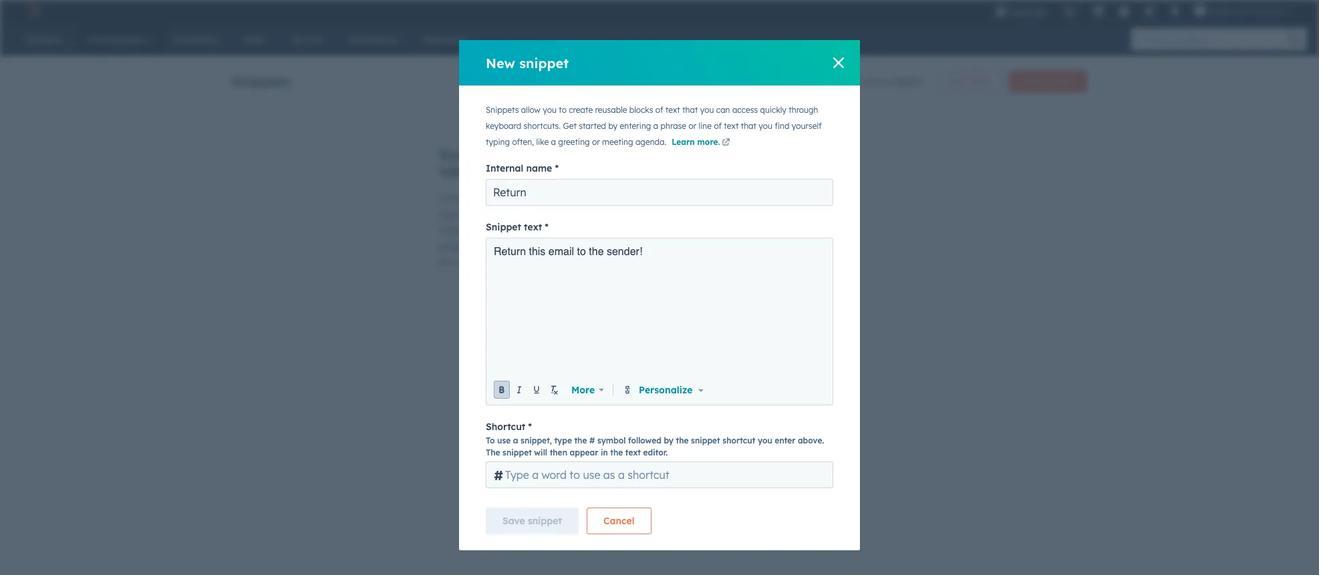 Task type: vqa. For each thing, say whether or not it's contained in the screenshot.
Settings link
yes



Task type: describe. For each thing, give the bounding box(es) containing it.
new snippet
[[486, 54, 569, 71]]

studios
[[1252, 5, 1283, 16]]

the up appear
[[574, 436, 587, 446]]

time
[[476, 146, 506, 163]]

1 horizontal spatial or
[[689, 121, 697, 131]]

quickly
[[760, 105, 787, 115]]

help button
[[1113, 0, 1136, 21]]

learn
[[672, 137, 695, 147]]

you left the find
[[759, 121, 773, 131]]

name
[[526, 162, 552, 174]]

the inside text box
[[589, 246, 604, 258]]

cancel button
[[587, 508, 651, 535]]

snippet,
[[521, 436, 552, 446]]

internal name
[[486, 162, 552, 174]]

return this email to the sender!
[[494, 246, 642, 258]]

to
[[486, 436, 495, 446]]

started
[[579, 121, 606, 131]]

1 vertical spatial emails
[[496, 209, 525, 221]]

0 vertical spatial that
[[682, 105, 698, 115]]

Return this email to the sender! text field
[[494, 245, 826, 378]]

notifications button
[[1164, 0, 1186, 21]]

text down can
[[724, 121, 739, 131]]

1 horizontal spatial a
[[551, 137, 556, 147]]

through
[[789, 105, 818, 115]]

in inside shortcut to use a snippet, type the # symbol followed by the snippet shortcut you enter above. the snippet will then appear in the text editor.
[[601, 448, 608, 458]]

1 vertical spatial notes
[[439, 225, 463, 237]]

save snippet
[[503, 515, 562, 527]]

search button
[[1282, 28, 1307, 51]]

shortcut element
[[486, 462, 833, 489]]

crm.
[[532, 225, 554, 237]]

common
[[574, 192, 612, 205]]

logged
[[466, 225, 496, 237]]

folder
[[968, 76, 990, 86]]

by inside the snippets allow you to create reusable blocks of text that you can access quickly through keyboard shortcuts. get started by entering a phrase or line of text that you find yourself typing often, like a greeting or meeting agenda.
[[608, 121, 618, 131]]

snippets for snippets
[[232, 73, 290, 89]]

new folder button
[[937, 71, 1001, 92]]

can
[[716, 105, 730, 115]]

to right shortcuts
[[515, 192, 524, 205]]

snippets for snippets allow you to create reusable blocks of text that you can access quickly through keyboard shortcuts. get started by entering a phrase or line of text that you find yourself typing often, like a greeting or meeting agenda.
[[486, 105, 519, 115]]

save for save time writing emails and taking notes
[[439, 146, 472, 163]]

text up phrase
[[665, 105, 680, 115]]

new for new folder
[[949, 76, 966, 86]]

0 vertical spatial in
[[486, 209, 494, 221]]

1 vertical spatial in
[[499, 225, 507, 237]]

0 horizontal spatial emails
[[439, 241, 468, 253]]

shortcuts
[[471, 192, 512, 205]]

1 vertical spatial that
[[741, 121, 756, 131]]

you left can
[[700, 105, 714, 115]]

settings image
[[1144, 6, 1156, 18]]

created
[[888, 76, 921, 88]]

text inside shortcut to use a snippet, type the # symbol followed by the snippet shortcut you enter above. the snippet will then appear in the text editor.
[[625, 448, 641, 458]]

agenda.
[[635, 137, 666, 147]]

typing
[[486, 137, 510, 147]]

and down without
[[529, 257, 546, 269]]

you inside shortcut to use a snippet, type the # symbol followed by the snippet shortcut you enter above. the snippet will then appear in the text editor.
[[758, 436, 772, 446]]

get
[[563, 121, 577, 131]]

access
[[732, 105, 758, 115]]

over
[[508, 257, 527, 269]]

snippets allow you to create reusable blocks of text that you can access quickly through keyboard shortcuts. get started by entering a phrase or line of text that you find yourself typing often, like a greeting or meeting agenda.
[[486, 105, 822, 147]]

type inside the 'create shortcuts to your most common responses in emails sent to prospects and notes logged in your crm. quickly send emails and log notes without having to type the same thing over and over.'
[[613, 241, 633, 253]]

2 horizontal spatial a
[[653, 121, 658, 131]]

and inside save time writing emails and taking notes
[[609, 146, 635, 163]]

quickly
[[557, 225, 589, 237]]

tara schultz image
[[1194, 5, 1206, 17]]

5
[[880, 76, 885, 88]]

then
[[550, 448, 567, 458]]

you up shortcuts.
[[543, 105, 557, 115]]

snippet
[[486, 221, 521, 233]]

settings link
[[1136, 0, 1164, 21]]

yourself
[[792, 121, 822, 131]]

create shortcuts to your most common responses in emails sent to prospects and notes logged in your crm. quickly send emails and log notes without having to type the same thing over and over.
[[439, 192, 633, 269]]

followed
[[628, 436, 662, 446]]

shortcuts.
[[524, 121, 561, 131]]

notifications image
[[1169, 6, 1181, 18]]

snippet text
[[486, 221, 542, 233]]

entering
[[620, 121, 651, 131]]

0 vertical spatial your
[[527, 192, 546, 205]]

learn more. link
[[672, 137, 732, 149]]

hubspot image
[[24, 3, 40, 19]]

this
[[529, 246, 546, 258]]

a inside shortcut to use a snippet, type the # symbol followed by the snippet shortcut you enter above. the snippet will then appear in the text editor.
[[513, 436, 518, 446]]

new for new snippet
[[486, 54, 515, 71]]

shortcut to use a snippet, type the # symbol followed by the snippet shortcut you enter above. the snippet will then appear in the text editor.
[[486, 421, 824, 458]]

create
[[569, 105, 593, 115]]

writing
[[510, 146, 557, 163]]

find
[[775, 121, 790, 131]]

shortcut
[[486, 421, 525, 433]]

save snippet button
[[486, 508, 579, 535]]

and up send
[[606, 209, 623, 221]]

1 vertical spatial your
[[510, 225, 529, 237]]

cancel
[[603, 515, 635, 527]]

sent
[[527, 209, 546, 221]]

phrase
[[661, 121, 686, 131]]

blocks
[[629, 105, 653, 115]]

apoptosis studios
[[1209, 5, 1283, 16]]

taking
[[439, 163, 482, 180]]

0 horizontal spatial or
[[592, 137, 600, 147]]

over.
[[549, 257, 569, 269]]

search image
[[1288, 33, 1301, 45]]

more button
[[563, 383, 613, 397]]

apoptosis
[[1209, 5, 1250, 16]]

the right followed on the bottom
[[676, 436, 689, 446]]

upgrade
[[1010, 7, 1047, 17]]

snippet for create snippet
[[1048, 76, 1076, 86]]

same
[[456, 257, 480, 269]]

upgrade image
[[995, 6, 1007, 18]]

marketplaces image
[[1093, 6, 1105, 18]]

1 horizontal spatial of
[[714, 121, 722, 131]]

having
[[569, 241, 598, 253]]



Task type: locate. For each thing, give the bounding box(es) containing it.
the down symbol
[[610, 448, 623, 458]]

a up agenda.
[[653, 121, 658, 131]]

# up appear
[[589, 436, 595, 446]]

create up responses
[[439, 192, 468, 205]]

0 horizontal spatial new
[[486, 54, 515, 71]]

Internal name text field
[[486, 179, 833, 206]]

in down symbol
[[601, 448, 608, 458]]

a right use
[[513, 436, 518, 446]]

often,
[[512, 137, 534, 147]]

snippets inside the snippets allow you to create reusable blocks of text that you can access quickly through keyboard shortcuts. get started by entering a phrase or line of text that you find yourself typing often, like a greeting or meeting agenda.
[[486, 105, 519, 115]]

internal
[[486, 162, 524, 174]]

Search HubSpot search field
[[1131, 28, 1295, 51]]

0 of 5 created
[[860, 76, 921, 88]]

allow
[[521, 105, 541, 115]]

1 horizontal spatial snippets
[[486, 105, 519, 115]]

create snippet button
[[1009, 71, 1087, 92]]

0 horizontal spatial create
[[439, 192, 468, 205]]

of right blocks
[[656, 105, 663, 115]]

your
[[527, 192, 546, 205], [510, 225, 529, 237]]

the inside the 'create shortcuts to your most common responses in emails sent to prospects and notes logged in your crm. quickly send emails and log notes without having to type the same thing over and over.'
[[439, 257, 453, 269]]

2 vertical spatial notes
[[506, 241, 530, 253]]

# inside shortcut to use a snippet, type the # symbol followed by the snippet shortcut you enter above. the snippet will then appear in the text editor.
[[589, 436, 595, 446]]

by
[[608, 121, 618, 131], [664, 436, 674, 446]]

Type a word to use as a shortcut text field
[[486, 462, 833, 489]]

save time writing emails and taking notes
[[439, 146, 635, 180]]

dialog
[[459, 40, 860, 551]]

1 horizontal spatial in
[[499, 225, 507, 237]]

send
[[592, 225, 613, 237]]

new up keyboard
[[486, 54, 515, 71]]

0 vertical spatial create
[[1021, 76, 1046, 86]]

0
[[860, 76, 865, 88]]

emails inside save time writing emails and taking notes
[[561, 146, 605, 163]]

that up phrase
[[682, 105, 698, 115]]

the
[[589, 246, 604, 258], [439, 257, 453, 269], [574, 436, 587, 446], [676, 436, 689, 446], [610, 448, 623, 458]]

the
[[486, 448, 500, 458]]

1 vertical spatial type
[[554, 436, 572, 446]]

appear
[[570, 448, 598, 458]]

close image
[[833, 57, 844, 68]]

emails
[[561, 146, 605, 163], [496, 209, 525, 221], [439, 241, 468, 253]]

marketplaces button
[[1085, 0, 1113, 21]]

notes inside save time writing emails and taking notes
[[486, 163, 523, 180]]

1 vertical spatial snippets
[[486, 105, 519, 115]]

0 vertical spatial emails
[[561, 146, 605, 163]]

1 horizontal spatial by
[[664, 436, 674, 446]]

notes up shortcuts
[[486, 163, 523, 180]]

the down send
[[589, 246, 604, 258]]

or
[[689, 121, 697, 131], [592, 137, 600, 147]]

notes up over on the left
[[506, 241, 530, 253]]

1 vertical spatial #
[[494, 467, 503, 484]]

greeting
[[558, 137, 590, 147]]

or down started
[[592, 137, 600, 147]]

1 horizontal spatial #
[[589, 436, 595, 446]]

of
[[868, 76, 877, 88], [656, 105, 663, 115], [714, 121, 722, 131]]

to inside text box
[[577, 246, 586, 258]]

1 vertical spatial new
[[949, 76, 966, 86]]

0 vertical spatial new
[[486, 54, 515, 71]]

snippets inside banner
[[232, 73, 290, 89]]

personalize button
[[636, 383, 706, 397]]

editor.
[[643, 448, 668, 458]]

0 vertical spatial type
[[613, 241, 633, 253]]

shortcut
[[723, 436, 755, 446]]

like
[[536, 137, 549, 147]]

0 horizontal spatial that
[[682, 105, 698, 115]]

snippet for save snippet
[[528, 515, 562, 527]]

of right line
[[714, 121, 722, 131]]

notes
[[486, 163, 523, 180], [439, 225, 463, 237], [506, 241, 530, 253]]

0 horizontal spatial by
[[608, 121, 618, 131]]

sender!
[[607, 246, 642, 258]]

hubspot link
[[16, 3, 50, 19]]

line
[[699, 121, 712, 131]]

create snippet
[[1021, 76, 1076, 86]]

to right sent
[[549, 209, 558, 221]]

email
[[549, 246, 574, 258]]

1 horizontal spatial that
[[741, 121, 756, 131]]

prospects
[[560, 209, 604, 221]]

1 vertical spatial save
[[503, 515, 525, 527]]

# inside shortcut element
[[494, 467, 503, 484]]

text
[[665, 105, 680, 115], [724, 121, 739, 131], [524, 221, 542, 233], [625, 448, 641, 458]]

#
[[589, 436, 595, 446], [494, 467, 503, 484]]

link opens in a new window image inside learn more. link
[[722, 139, 730, 147]]

to down send
[[601, 241, 610, 253]]

0 horizontal spatial #
[[494, 467, 503, 484]]

save inside save time writing emails and taking notes
[[439, 146, 472, 163]]

that down access
[[741, 121, 756, 131]]

log
[[490, 241, 503, 253]]

more
[[571, 384, 595, 396]]

by down reusable
[[608, 121, 618, 131]]

create inside "create snippet" button
[[1021, 76, 1046, 86]]

create
[[1021, 76, 1046, 86], [439, 192, 468, 205]]

learn more.
[[672, 137, 720, 147]]

1 vertical spatial by
[[664, 436, 674, 446]]

personalize
[[639, 384, 693, 396]]

a
[[653, 121, 658, 131], [551, 137, 556, 147], [513, 436, 518, 446]]

2 vertical spatial of
[[714, 121, 722, 131]]

0 horizontal spatial in
[[486, 209, 494, 221]]

create right folder
[[1021, 76, 1046, 86]]

0 vertical spatial or
[[689, 121, 697, 131]]

snippets banner
[[232, 67, 1087, 92]]

0 horizontal spatial of
[[656, 105, 663, 115]]

symbol
[[597, 436, 626, 446]]

or left line
[[689, 121, 697, 131]]

thing
[[482, 257, 505, 269]]

more.
[[697, 137, 720, 147]]

0 vertical spatial notes
[[486, 163, 523, 180]]

enter
[[775, 436, 796, 446]]

0 vertical spatial #
[[589, 436, 595, 446]]

0 vertical spatial snippets
[[232, 73, 290, 89]]

above.
[[798, 436, 824, 446]]

create for create snippet
[[1021, 76, 1046, 86]]

link opens in a new window image
[[722, 137, 730, 149], [722, 139, 730, 147]]

keyboard
[[486, 121, 521, 131]]

in down shortcuts
[[486, 209, 494, 221]]

use
[[497, 436, 511, 446]]

0 horizontal spatial save
[[439, 146, 472, 163]]

and left agenda.
[[609, 146, 635, 163]]

2 horizontal spatial in
[[601, 448, 608, 458]]

type down send
[[613, 241, 633, 253]]

1 horizontal spatial save
[[503, 515, 525, 527]]

2 horizontal spatial emails
[[561, 146, 605, 163]]

1 horizontal spatial emails
[[496, 209, 525, 221]]

of left 5
[[868, 76, 877, 88]]

0 vertical spatial save
[[439, 146, 472, 163]]

type
[[613, 241, 633, 253], [554, 436, 572, 446]]

by inside shortcut to use a snippet, type the # symbol followed by the snippet shortcut you enter above. the snippet will then appear in the text editor.
[[664, 436, 674, 446]]

notes down responses
[[439, 225, 463, 237]]

help image
[[1118, 6, 1130, 18]]

2 link opens in a new window image from the top
[[722, 139, 730, 147]]

2 horizontal spatial of
[[868, 76, 877, 88]]

apoptosis studios button
[[1186, 0, 1303, 21]]

the left same at the left of the page
[[439, 257, 453, 269]]

dialog containing new snippet
[[459, 40, 860, 551]]

text down followed on the bottom
[[625, 448, 641, 458]]

0 horizontal spatial a
[[513, 436, 518, 446]]

1 link opens in a new window image from the top
[[722, 137, 730, 149]]

2 vertical spatial in
[[601, 448, 608, 458]]

reusable
[[595, 105, 627, 115]]

of inside 'snippets' banner
[[868, 76, 877, 88]]

2 vertical spatial a
[[513, 436, 518, 446]]

save inside button
[[503, 515, 525, 527]]

snippet inside banner
[[1048, 76, 1076, 86]]

menu
[[987, 0, 1303, 26]]

1 vertical spatial or
[[592, 137, 600, 147]]

type up then
[[554, 436, 572, 446]]

0 vertical spatial of
[[868, 76, 877, 88]]

to
[[559, 105, 567, 115], [515, 192, 524, 205], [549, 209, 558, 221], [601, 241, 610, 253], [577, 246, 586, 258]]

you left enter
[[758, 436, 772, 446]]

text down sent
[[524, 221, 542, 233]]

menu containing apoptosis studios
[[987, 0, 1303, 26]]

to right email
[[577, 246, 586, 258]]

0 vertical spatial by
[[608, 121, 618, 131]]

and down the logged
[[470, 241, 487, 253]]

1 vertical spatial a
[[551, 137, 556, 147]]

calling icon button
[[1059, 1, 1081, 21]]

in up log
[[499, 225, 507, 237]]

save for save snippet
[[503, 515, 525, 527]]

0 horizontal spatial snippets
[[232, 73, 290, 89]]

most
[[549, 192, 571, 205]]

1 horizontal spatial type
[[613, 241, 633, 253]]

type inside shortcut to use a snippet, type the # symbol followed by the snippet shortcut you enter above. the snippet will then appear in the text editor.
[[554, 436, 572, 446]]

snippet for new snippet
[[519, 54, 569, 71]]

to inside the snippets allow you to create reusable blocks of text that you can access quickly through keyboard shortcuts. get started by entering a phrase or line of text that you find yourself typing often, like a greeting or meeting agenda.
[[559, 105, 567, 115]]

0 vertical spatial a
[[653, 121, 658, 131]]

emails down started
[[561, 146, 605, 163]]

will
[[534, 448, 547, 458]]

create for create shortcuts to your most common responses in emails sent to prospects and notes logged in your crm. quickly send emails and log notes without having to type the same thing over and over.
[[439, 192, 468, 205]]

your up return
[[510, 225, 529, 237]]

emails up snippet text
[[496, 209, 525, 221]]

1 vertical spatial of
[[656, 105, 663, 115]]

new
[[486, 54, 515, 71], [949, 76, 966, 86]]

2 vertical spatial emails
[[439, 241, 468, 253]]

new left folder
[[949, 76, 966, 86]]

0 horizontal spatial type
[[554, 436, 572, 446]]

return
[[494, 246, 526, 258]]

without
[[533, 241, 566, 253]]

calling icon image
[[1064, 7, 1076, 19]]

meeting
[[602, 137, 633, 147]]

by up "editor."
[[664, 436, 674, 446]]

1 vertical spatial create
[[439, 192, 468, 205]]

new inside button
[[949, 76, 966, 86]]

emails up same at the left of the page
[[439, 241, 468, 253]]

1 horizontal spatial new
[[949, 76, 966, 86]]

to up 'get'
[[559, 105, 567, 115]]

1 horizontal spatial create
[[1021, 76, 1046, 86]]

new folder
[[949, 76, 990, 86]]

your up sent
[[527, 192, 546, 205]]

create inside the 'create shortcuts to your most common responses in emails sent to prospects and notes logged in your crm. quickly send emails and log notes without having to type the same thing over and over.'
[[439, 192, 468, 205]]

snippet
[[519, 54, 569, 71], [1048, 76, 1076, 86], [691, 436, 720, 446], [503, 448, 532, 458], [528, 515, 562, 527]]

snippets
[[232, 73, 290, 89], [486, 105, 519, 115]]

# down the
[[494, 467, 503, 484]]

a right like
[[551, 137, 556, 147]]

in
[[486, 209, 494, 221], [499, 225, 507, 237], [601, 448, 608, 458]]

responses
[[439, 209, 483, 221]]



